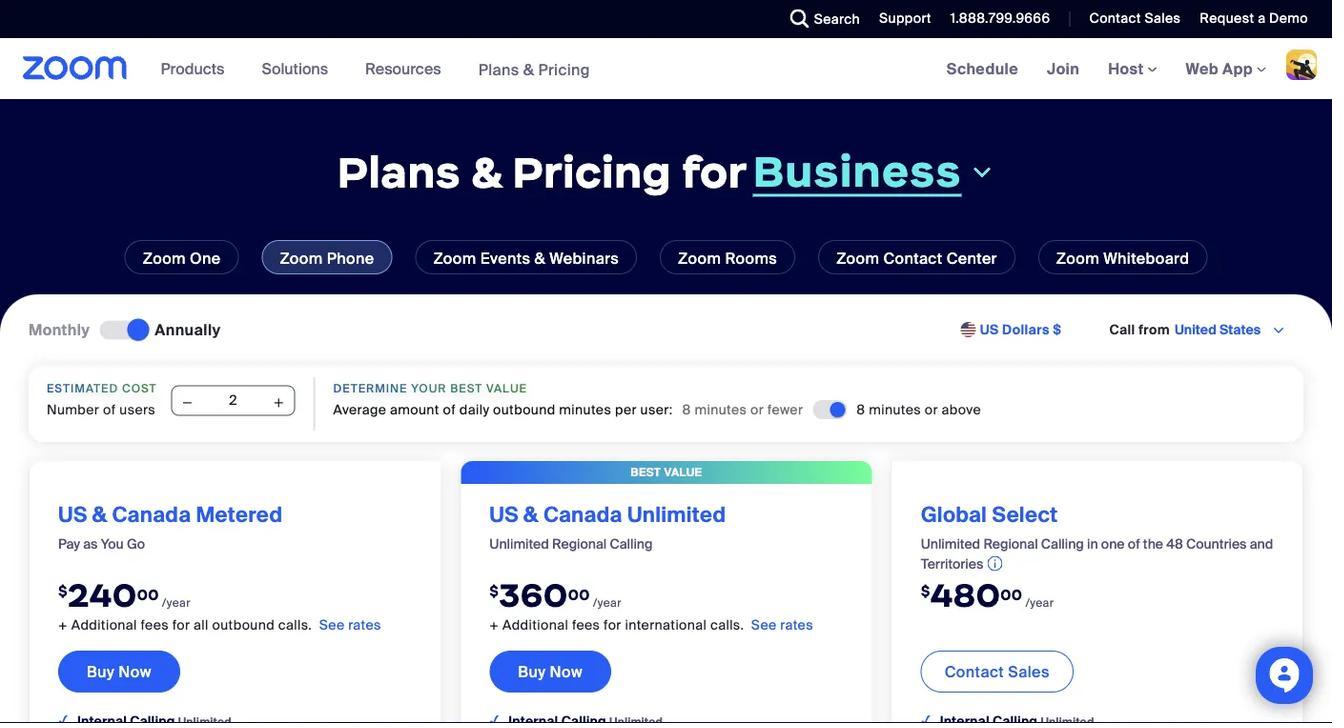 Task type: locate. For each thing, give the bounding box(es) containing it.
1 8 from the left
[[682, 401, 691, 419]]

0 vertical spatial sales
[[1145, 10, 1181, 27]]

0 horizontal spatial 00
[[137, 586, 159, 604]]

0 vertical spatial contact sales
[[1090, 10, 1181, 27]]

1 + from the left
[[58, 617, 68, 635]]

contact sales link
[[1075, 0, 1186, 38], [1090, 10, 1181, 27], [921, 651, 1074, 693]]

1 00 from the left
[[137, 586, 159, 604]]

unlimited up territories on the bottom of the page
[[921, 536, 981, 553]]

8 right fewer
[[857, 401, 865, 419]]

regional
[[552, 536, 607, 553], [984, 536, 1038, 553]]

0 horizontal spatial of
[[103, 401, 116, 419]]

us up "pay"
[[58, 502, 87, 529]]

0 horizontal spatial /year
[[162, 596, 191, 611]]

0 horizontal spatial see
[[319, 617, 345, 635]]

countries
[[1186, 536, 1247, 553]]

1 fees from the left
[[141, 617, 169, 635]]

contact up host
[[1090, 10, 1141, 27]]

plans for plans & pricing for
[[337, 145, 461, 199]]

1 /year from the left
[[162, 596, 191, 611]]

2 zoom from the left
[[280, 248, 323, 268]]

minutes left the per
[[559, 401, 612, 419]]

additional inside $ 360 00 /year + additional fees for international calls. see rates
[[503, 617, 569, 635]]

2 rates from the left
[[780, 617, 813, 635]]

canada
[[112, 502, 191, 529], [544, 502, 622, 529]]

1 horizontal spatial see rates link
[[751, 617, 813, 635]]

0 horizontal spatial buy now link
[[58, 651, 180, 693]]

plans
[[478, 59, 519, 79], [337, 145, 461, 199]]

0 horizontal spatial buy now
[[87, 662, 151, 682]]

0 horizontal spatial canada
[[112, 502, 191, 529]]

monthly
[[29, 320, 90, 340]]

00
[[137, 586, 159, 604], [568, 586, 590, 604], [1001, 586, 1023, 604]]

1 horizontal spatial contact sales
[[1090, 10, 1181, 27]]

us inside dropdown button
[[980, 321, 999, 339]]

rates inside $ 360 00 /year + additional fees for international calls. see rates
[[780, 617, 813, 635]]

2 buy now link from the left
[[490, 651, 611, 693]]

0 horizontal spatial see rates link
[[319, 617, 381, 635]]

1 horizontal spatial see
[[751, 617, 777, 635]]

1 horizontal spatial contact
[[945, 662, 1004, 682]]

1 vertical spatial contact sales
[[945, 662, 1050, 682]]

1 horizontal spatial canada
[[544, 502, 622, 529]]

pricing inside main content
[[512, 145, 672, 199]]

zoom contact center
[[837, 248, 997, 268]]

$ for 480
[[921, 582, 931, 600]]

zoom for zoom whiteboard
[[1057, 248, 1100, 268]]

additional down 240
[[71, 617, 137, 635]]

0 horizontal spatial best
[[450, 381, 483, 396]]

/year right 480
[[1026, 596, 1054, 611]]

best value
[[631, 465, 702, 480]]

/year inside $ 240 00 /year + additional fees for all outbound calls. see rates
[[162, 596, 191, 611]]

number
[[47, 401, 99, 419]]

us inside us & canada unlimited unlimited regional calling
[[490, 502, 519, 529]]

and
[[1250, 536, 1273, 553]]

zoom left events
[[433, 248, 476, 268]]

canada up 360
[[544, 502, 622, 529]]

outbound right all
[[212, 617, 275, 635]]

see rates link
[[319, 617, 381, 635], [751, 617, 813, 635]]

contact sales up host dropdown button
[[1090, 10, 1181, 27]]

calls. right all
[[278, 617, 312, 635]]

calling up $180 per year element
[[610, 536, 653, 553]]

buy for 360
[[518, 662, 546, 682]]

or left above
[[925, 401, 938, 419]]

zoom
[[143, 248, 186, 268], [280, 248, 323, 268], [433, 248, 476, 268], [678, 248, 721, 268], [837, 248, 880, 268], [1057, 248, 1100, 268]]

0 horizontal spatial unlimited
[[490, 536, 549, 553]]

us up 360
[[490, 502, 519, 529]]

0 horizontal spatial calling
[[610, 536, 653, 553]]

support link
[[865, 0, 936, 38], [879, 10, 932, 27]]

00 down select
[[1001, 586, 1023, 604]]

buy now
[[87, 662, 151, 682], [518, 662, 583, 682]]

1 vertical spatial contact
[[884, 248, 943, 268]]

or left fewer
[[751, 401, 764, 419]]

2 horizontal spatial /year
[[1026, 596, 1054, 611]]

2 see from the left
[[751, 617, 777, 635]]

$ inside $ 240 00 /year + additional fees for all outbound calls. see rates
[[58, 582, 68, 600]]

0 horizontal spatial calls.
[[278, 617, 312, 635]]

number of users: 2 element
[[171, 386, 295, 418]]

us
[[980, 321, 999, 339], [58, 502, 87, 529], [490, 502, 519, 529]]

2 + from the left
[[490, 617, 499, 635]]

calling left in at the bottom of the page
[[1041, 536, 1084, 553]]

outbound right daily
[[493, 401, 556, 419]]

2 fees from the left
[[572, 617, 600, 635]]

buy down 240
[[87, 662, 115, 682]]

user:
[[641, 401, 673, 419]]

fewer
[[768, 401, 803, 419]]

select
[[992, 502, 1058, 529]]

2 /year from the left
[[593, 596, 622, 611]]

1 horizontal spatial buy now link
[[490, 651, 611, 693]]

1 horizontal spatial additional
[[503, 617, 569, 635]]

360
[[499, 575, 568, 616]]

above
[[942, 401, 981, 419]]

global select
[[921, 502, 1058, 529]]

5 zoom from the left
[[837, 248, 880, 268]]

for inside $ 360 00 /year + additional fees for international calls. see rates
[[604, 617, 622, 635]]

0 vertical spatial outbound
[[493, 401, 556, 419]]

1 additional from the left
[[71, 617, 137, 635]]

0 horizontal spatial for
[[172, 617, 190, 635]]

1 buy now link from the left
[[58, 651, 180, 693]]

sales up host dropdown button
[[1145, 10, 1181, 27]]

you
[[101, 536, 124, 553]]

1 horizontal spatial 8
[[857, 401, 865, 419]]

value up average amount of daily outbound minutes per user:
[[486, 381, 527, 396]]

zoom left one
[[143, 248, 186, 268]]

in
[[1087, 536, 1098, 553]]

/year inside $ 480 00 /year
[[1026, 596, 1054, 611]]

1 horizontal spatial value
[[664, 465, 702, 480]]

for left international
[[604, 617, 622, 635]]

fees for 240
[[141, 617, 169, 635]]

$ inside $ 480 00 /year
[[921, 582, 931, 600]]

+ inside $ 360 00 /year + additional fees for international calls. see rates
[[490, 617, 499, 635]]

for
[[682, 145, 747, 199], [172, 617, 190, 635], [604, 617, 622, 635]]

main content
[[0, 38, 1332, 724]]

& inside us & canada unlimited unlimited regional calling
[[524, 502, 538, 529]]

regional down select
[[984, 536, 1038, 553]]

zoom phone
[[280, 248, 374, 268]]

zoom down business
[[837, 248, 880, 268]]

buy now for 240
[[87, 662, 151, 682]]

for for 240
[[172, 617, 190, 635]]

1 vertical spatial pricing
[[512, 145, 672, 199]]

1 vertical spatial outbound
[[212, 617, 275, 635]]

of left the
[[1128, 536, 1140, 553]]

00 for 240
[[137, 586, 159, 604]]

us for 360
[[490, 502, 519, 529]]

/year right 240
[[162, 596, 191, 611]]

1 buy from the left
[[87, 662, 115, 682]]

1 horizontal spatial /year
[[593, 596, 622, 611]]

request a demo link
[[1186, 0, 1332, 38], [1200, 10, 1308, 27]]

additional
[[71, 617, 137, 635], [503, 617, 569, 635]]

sales inside main content
[[1008, 662, 1050, 682]]

0 vertical spatial best
[[450, 381, 483, 396]]

us inside 'us & canada metered pay as you go'
[[58, 502, 87, 529]]

1 minutes from the left
[[559, 401, 612, 419]]

0 horizontal spatial additional
[[71, 617, 137, 635]]

2 horizontal spatial of
[[1128, 536, 1140, 553]]

zoom left whiteboard
[[1057, 248, 1100, 268]]

buy now link down 240
[[58, 651, 180, 693]]

fees left all
[[141, 617, 169, 635]]

one
[[1101, 536, 1125, 553]]

of left daily
[[443, 401, 456, 419]]

0 vertical spatial pricing
[[538, 59, 590, 79]]

/year right 360
[[593, 596, 622, 611]]

& inside 'us & canada metered pay as you go'
[[92, 502, 107, 529]]

determine your best value
[[333, 381, 527, 396]]

host button
[[1108, 59, 1157, 79]]

1 horizontal spatial calls.
[[710, 617, 744, 635]]

average
[[333, 401, 387, 419]]

1 calls. from the left
[[278, 617, 312, 635]]

now for 360
[[550, 662, 583, 682]]

estimated cost number of users
[[47, 381, 157, 419]]

1 horizontal spatial for
[[604, 617, 622, 635]]

$ inside $ 360 00 /year + additional fees for international calls. see rates
[[490, 582, 499, 600]]

0 horizontal spatial contact sales
[[945, 662, 1050, 682]]

0 horizontal spatial now
[[119, 662, 151, 682]]

fees inside $ 240 00 /year + additional fees for all outbound calls. see rates
[[141, 617, 169, 635]]

pay
[[58, 536, 80, 553]]

1.888.799.9666 button
[[936, 0, 1055, 38], [951, 10, 1050, 27]]

48
[[1167, 536, 1183, 553]]

the
[[1143, 536, 1163, 553]]

1 horizontal spatial of
[[443, 401, 456, 419]]

1 horizontal spatial buy now
[[518, 662, 583, 682]]

1 horizontal spatial us
[[490, 502, 519, 529]]

request a demo
[[1200, 10, 1308, 27]]

1 vertical spatial plans
[[337, 145, 461, 199]]

2 horizontal spatial contact
[[1090, 10, 1141, 27]]

calls. inside $ 360 00 /year + additional fees for international calls. see rates
[[710, 617, 744, 635]]

banner containing products
[[0, 38, 1332, 101]]

value down user:
[[664, 465, 702, 480]]

/year
[[162, 596, 191, 611], [593, 596, 622, 611], [1026, 596, 1054, 611]]

2 vertical spatial contact
[[945, 662, 1004, 682]]

1 vertical spatial value
[[664, 465, 702, 480]]

fees for 360
[[572, 617, 600, 635]]

$ for 360
[[490, 582, 499, 600]]

zoom for zoom one
[[143, 248, 186, 268]]

2 buy from the left
[[518, 662, 546, 682]]

1 vertical spatial best
[[631, 465, 661, 480]]

0 horizontal spatial plans
[[337, 145, 461, 199]]

plans inside the product information navigation
[[478, 59, 519, 79]]

1 zoom from the left
[[143, 248, 186, 268]]

1 horizontal spatial fees
[[572, 617, 600, 635]]

00 down go
[[137, 586, 159, 604]]

profile picture image
[[1287, 50, 1317, 80]]

/year inside $ 360 00 /year + additional fees for international calls. see rates
[[593, 596, 622, 611]]

1 vertical spatial sales
[[1008, 662, 1050, 682]]

additional inside $ 240 00 /year + additional fees for all outbound calls. see rates
[[71, 617, 137, 635]]

additional down 360
[[503, 617, 569, 635]]

calling inside us & canada unlimited unlimited regional calling
[[610, 536, 653, 553]]

or inside average amount of daily outbound minutes per user:8 minutes or above element
[[925, 401, 938, 419]]

2 horizontal spatial 00
[[1001, 586, 1023, 604]]

2 calls. from the left
[[710, 617, 744, 635]]

0 horizontal spatial us
[[58, 502, 87, 529]]

0 horizontal spatial fees
[[141, 617, 169, 635]]

contact
[[1090, 10, 1141, 27], [884, 248, 943, 268], [945, 662, 1004, 682]]

3 minutes from the left
[[869, 401, 921, 419]]

1 see rates link from the left
[[319, 617, 381, 635]]

calling
[[610, 536, 653, 553], [1041, 536, 1084, 553]]

00 down us & canada unlimited unlimited regional calling
[[568, 586, 590, 604]]

0 horizontal spatial sales
[[1008, 662, 1050, 682]]

$ 240 00 /year + additional fees for all outbound calls. see rates
[[58, 575, 381, 635]]

2 buy now from the left
[[518, 662, 583, 682]]

0 horizontal spatial minutes
[[559, 401, 612, 419]]

pricing for plans & pricing for
[[512, 145, 672, 199]]

6 zoom from the left
[[1057, 248, 1100, 268]]

us & canada metered pay as you go
[[58, 502, 283, 553]]

dollars
[[1002, 321, 1050, 339]]

canada inside us & canada unlimited unlimited regional calling
[[544, 502, 622, 529]]

buy now down 240
[[87, 662, 151, 682]]

1 calling from the left
[[610, 536, 653, 553]]

for up zoom rooms
[[682, 145, 747, 199]]

2 00 from the left
[[568, 586, 590, 604]]

buy down 360
[[518, 662, 546, 682]]

for left all
[[172, 617, 190, 635]]

2 or from the left
[[925, 401, 938, 419]]

3 00 from the left
[[1001, 586, 1023, 604]]

1 horizontal spatial sales
[[1145, 10, 1181, 27]]

contact inside tabs of zoom services "tab list"
[[884, 248, 943, 268]]

4 zoom from the left
[[678, 248, 721, 268]]

zoom left the rooms
[[678, 248, 721, 268]]

contact sales
[[1090, 10, 1181, 27], [945, 662, 1050, 682]]

1 horizontal spatial regional
[[984, 536, 1038, 553]]

buy now for 360
[[518, 662, 583, 682]]

1 horizontal spatial or
[[925, 401, 938, 419]]

outbound
[[493, 401, 556, 419], [212, 617, 275, 635]]

&
[[523, 59, 534, 79], [471, 145, 502, 199], [534, 248, 546, 268], [92, 502, 107, 529], [524, 502, 538, 529]]

of
[[103, 401, 116, 419], [443, 401, 456, 419], [1128, 536, 1140, 553]]

1 now from the left
[[119, 662, 151, 682]]

8 right user:
[[682, 401, 691, 419]]

$240 per year element
[[921, 575, 1274, 618]]

0 horizontal spatial buy
[[87, 662, 115, 682]]

1 regional from the left
[[552, 536, 607, 553]]

estimated
[[47, 381, 118, 396]]

canada inside 'us & canada metered pay as you go'
[[112, 502, 191, 529]]

3 /year from the left
[[1026, 596, 1054, 611]]

rooms
[[725, 248, 777, 268]]

& for for
[[471, 145, 502, 199]]

now down 360
[[550, 662, 583, 682]]

search
[[814, 10, 860, 28]]

+ inside $ 240 00 /year + additional fees for all outbound calls. see rates
[[58, 617, 68, 635]]

0 vertical spatial plans
[[478, 59, 519, 79]]

canada up go
[[112, 502, 191, 529]]

us left dollars at the right of the page
[[980, 321, 999, 339]]

3 zoom from the left
[[433, 248, 476, 268]]

for inside $ 240 00 /year + additional fees for all outbound calls. see rates
[[172, 617, 190, 635]]

buy now link down 360
[[490, 651, 611, 693]]

best up daily
[[450, 381, 483, 396]]

us for 240
[[58, 502, 87, 529]]

minutes left above
[[869, 401, 921, 419]]

plans for plans & pricing
[[478, 59, 519, 79]]

pricing inside the product information navigation
[[538, 59, 590, 79]]

us dollars $ button
[[980, 321, 1062, 340]]

unlimited up 360
[[490, 536, 549, 553]]

calls. right international
[[710, 617, 744, 635]]

0 horizontal spatial rates
[[348, 617, 381, 635]]

banner
[[0, 38, 1332, 101]]

show options image
[[1271, 323, 1287, 338]]

2 horizontal spatial minutes
[[869, 401, 921, 419]]

zoom left the phone
[[280, 248, 323, 268]]

minutes for 8 minutes or above
[[869, 401, 921, 419]]

1 horizontal spatial calling
[[1041, 536, 1084, 553]]

2 calling from the left
[[1041, 536, 1084, 553]]

regional up 360
[[552, 536, 607, 553]]

cost
[[122, 381, 157, 396]]

00 inside $ 360 00 /year + additional fees for international calls. see rates
[[568, 586, 590, 604]]

unlimited down best value
[[627, 502, 726, 529]]

see
[[319, 617, 345, 635], [751, 617, 777, 635]]

/year for 360
[[593, 596, 622, 611]]

0 horizontal spatial regional
[[552, 536, 607, 553]]

0 horizontal spatial or
[[751, 401, 764, 419]]

$ inside dropdown button
[[1053, 321, 1062, 339]]

$120 per year element
[[58, 575, 412, 618]]

buy now link
[[58, 651, 180, 693], [490, 651, 611, 693]]

your
[[411, 381, 447, 396]]

2 regional from the left
[[984, 536, 1038, 553]]

web app button
[[1186, 59, 1267, 79]]

1 or from the left
[[751, 401, 764, 419]]

contact left center
[[884, 248, 943, 268]]

now down 240
[[119, 662, 151, 682]]

1 horizontal spatial unlimited
[[627, 502, 726, 529]]

2 now from the left
[[550, 662, 583, 682]]

1 canada from the left
[[112, 502, 191, 529]]

2 minutes from the left
[[695, 401, 747, 419]]

00 inside $ 240 00 /year + additional fees for all outbound calls. see rates
[[137, 586, 159, 604]]

or inside 'average amount of daily outbound minutes per user:8 minutes or fewer' element
[[751, 401, 764, 419]]

00 for 360
[[568, 586, 590, 604]]

sales down $ 480 00 /year
[[1008, 662, 1050, 682]]

0 horizontal spatial 8
[[682, 401, 691, 419]]

2 canada from the left
[[544, 502, 622, 529]]

buy now down 360
[[518, 662, 583, 682]]

best
[[450, 381, 483, 396], [631, 465, 661, 480]]

a
[[1258, 10, 1266, 27]]

0 horizontal spatial +
[[58, 617, 68, 635]]

calling inside 'unlimited regional calling in one of the 48 countries and territories'
[[1041, 536, 1084, 553]]

go
[[127, 536, 145, 553]]

1 horizontal spatial plans
[[478, 59, 519, 79]]

one
[[190, 248, 221, 268]]

as
[[83, 536, 98, 553]]

1 horizontal spatial +
[[490, 617, 499, 635]]

1 horizontal spatial buy
[[518, 662, 546, 682]]

for for 360
[[604, 617, 622, 635]]

contact down 480
[[945, 662, 1004, 682]]

0 horizontal spatial contact
[[884, 248, 943, 268]]

1 horizontal spatial rates
[[780, 617, 813, 635]]

2 additional from the left
[[503, 617, 569, 635]]

1 horizontal spatial minutes
[[695, 401, 747, 419]]

+
[[58, 617, 68, 635], [490, 617, 499, 635]]

1 see from the left
[[319, 617, 345, 635]]

2 horizontal spatial unlimited
[[921, 536, 981, 553]]

plans & pricing link
[[478, 59, 590, 79], [478, 59, 590, 79]]

us & canada unlimited unlimited regional calling
[[490, 502, 726, 553]]

1 buy now from the left
[[87, 662, 151, 682]]

+ for 240
[[58, 617, 68, 635]]

0 vertical spatial value
[[486, 381, 527, 396]]

1 horizontal spatial best
[[631, 465, 661, 480]]

fees inside $ 360 00 /year + additional fees for international calls. see rates
[[572, 617, 600, 635]]

2 horizontal spatial us
[[980, 321, 999, 339]]

resources button
[[365, 38, 450, 99]]

minutes right user:
[[695, 401, 747, 419]]

regional inside us & canada unlimited unlimited regional calling
[[552, 536, 607, 553]]

fees left international
[[572, 617, 600, 635]]

users
[[119, 401, 156, 419]]

undefined 2 increase image
[[272, 393, 286, 412]]

& for unlimited
[[524, 502, 538, 529]]

2 see rates link from the left
[[751, 617, 813, 635]]

of left users
[[103, 401, 116, 419]]

best down user:
[[631, 465, 661, 480]]

2 8 from the left
[[857, 401, 865, 419]]

0 horizontal spatial outbound
[[212, 617, 275, 635]]

$
[[1053, 321, 1062, 339], [58, 582, 68, 600], [490, 582, 499, 600], [921, 582, 931, 600]]

contact sales down $ 480 00 /year
[[945, 662, 1050, 682]]

plans & pricing
[[478, 59, 590, 79]]

1 rates from the left
[[348, 617, 381, 635]]

1 horizontal spatial 00
[[568, 586, 590, 604]]

1 horizontal spatial now
[[550, 662, 583, 682]]



Task type: describe. For each thing, give the bounding box(es) containing it.
+ for 360
[[490, 617, 499, 635]]

240
[[68, 575, 137, 616]]

contact sales inside main content
[[945, 662, 1050, 682]]

see inside $ 240 00 /year + additional fees for all outbound calls. see rates
[[319, 617, 345, 635]]

$ for 240
[[58, 582, 68, 600]]

calls. inside $ 240 00 /year + additional fees for all outbound calls. see rates
[[278, 617, 312, 635]]

solutions button
[[262, 38, 337, 99]]

schedule
[[947, 59, 1019, 79]]

down image
[[969, 161, 995, 184]]

business
[[753, 144, 962, 198]]

see rates link for 360
[[751, 617, 813, 635]]

or for above
[[925, 401, 938, 419]]

unlimited regional calling in one of the 48 countries and territories
[[921, 536, 1273, 574]]

zoom one
[[143, 248, 221, 268]]

host
[[1108, 59, 1148, 79]]

2 horizontal spatial for
[[682, 145, 747, 199]]

join link
[[1033, 38, 1094, 99]]

web
[[1186, 59, 1219, 79]]

support
[[879, 10, 932, 27]]

undefined 2 decrease image
[[181, 393, 194, 412]]

& inside tabs of zoom services "tab list"
[[534, 248, 546, 268]]

buy now link for 360
[[490, 651, 611, 693]]

meetings navigation
[[932, 38, 1332, 101]]

annually
[[155, 320, 221, 340]]

whiteboard
[[1104, 248, 1190, 268]]

average amount of daily outbound minutes per user:8 minutes or above element
[[857, 400, 981, 419]]

events
[[480, 248, 530, 268]]

buy for 240
[[87, 662, 115, 682]]

0 vertical spatial contact
[[1090, 10, 1141, 27]]

buy now link for 240
[[58, 651, 180, 693]]

amount
[[390, 401, 439, 419]]

products
[[161, 59, 225, 79]]

tabs of zoom services tab list
[[29, 240, 1304, 275]]

8 for 8 minutes or above
[[857, 401, 865, 419]]

call from
[[1110, 321, 1170, 339]]

$ 480 00 /year
[[921, 575, 1054, 616]]

main content containing business
[[0, 38, 1332, 724]]

zoom rooms
[[678, 248, 777, 268]]

480
[[931, 575, 1001, 616]]

international
[[625, 617, 707, 635]]

daily
[[460, 401, 490, 419]]

zoom whiteboard
[[1057, 248, 1190, 268]]

$ 360 00 /year + additional fees for international calls. see rates
[[490, 575, 813, 635]]

see rates link for 240
[[319, 617, 381, 635]]

product information navigation
[[146, 38, 605, 101]]

0 horizontal spatial value
[[486, 381, 527, 396]]

$180 per year element
[[490, 575, 844, 618]]

metered
[[196, 502, 283, 529]]

1.888.799.9666
[[951, 10, 1050, 27]]

contact sales link inside main content
[[921, 651, 1074, 693]]

average amount of daily outbound minutes per user:8 minutes or fewer element
[[682, 400, 803, 419]]

now for 240
[[119, 662, 151, 682]]

solutions
[[262, 59, 328, 79]]

join
[[1047, 59, 1080, 79]]

center
[[947, 248, 997, 268]]

rates inside $ 240 00 /year + additional fees for all outbound calls. see rates
[[348, 617, 381, 635]]

phone
[[327, 248, 374, 268]]

zoom for zoom rooms
[[678, 248, 721, 268]]

outbound inside $ 240 00 /year + additional fees for all outbound calls. see rates
[[212, 617, 275, 635]]

8 minutes or fewer
[[682, 401, 803, 419]]

determine
[[333, 381, 408, 396]]

average amount of daily outbound minutes per user:
[[333, 401, 673, 419]]

webinars
[[549, 248, 619, 268]]

/year for 240
[[162, 596, 191, 611]]

8 minutes or above
[[857, 401, 981, 419]]

& for metered
[[92, 502, 107, 529]]

all
[[194, 617, 209, 635]]

zoom for zoom contact center
[[837, 248, 880, 268]]

territories
[[921, 556, 984, 574]]

regional inside 'unlimited regional calling in one of the 48 countries and territories'
[[984, 536, 1038, 553]]

canada for 240
[[112, 502, 191, 529]]

schedule link
[[932, 38, 1033, 99]]

business button
[[753, 144, 995, 198]]

global
[[921, 502, 987, 529]]

see inside $ 360 00 /year + additional fees for international calls. see rates
[[751, 617, 777, 635]]

Country/Region text field
[[1173, 320, 1270, 339]]

unlimited inside 'unlimited regional calling in one of the 48 countries and territories'
[[921, 536, 981, 553]]

demo
[[1269, 10, 1308, 27]]

of inside estimated cost number of users
[[103, 401, 116, 419]]

zoom logo image
[[23, 56, 127, 80]]

additional for 240
[[71, 617, 137, 635]]

web app
[[1186, 59, 1253, 79]]

app
[[1223, 59, 1253, 79]]

zoom events & webinars
[[433, 248, 619, 268]]

request
[[1200, 10, 1255, 27]]

from
[[1139, 321, 1170, 339]]

per
[[615, 401, 637, 419]]

undefined 2 text field
[[171, 386, 295, 416]]

1 horizontal spatial outbound
[[493, 401, 556, 419]]

& inside the product information navigation
[[523, 59, 534, 79]]

resources
[[365, 59, 441, 79]]

products button
[[161, 38, 233, 99]]

call
[[1110, 321, 1136, 339]]

8 for 8 minutes or fewer
[[682, 401, 691, 419]]

us dollars $
[[980, 321, 1062, 339]]

additional for 360
[[503, 617, 569, 635]]

zoom for zoom phone
[[280, 248, 323, 268]]

00 inside $ 480 00 /year
[[1001, 586, 1023, 604]]

plans & pricing for
[[337, 145, 747, 199]]

zoom for zoom events & webinars
[[433, 248, 476, 268]]

minutes for 8 minutes or fewer
[[695, 401, 747, 419]]

or for fewer
[[751, 401, 764, 419]]

pricing for plans & pricing
[[538, 59, 590, 79]]

of inside 'unlimited regional calling in one of the 48 countries and territories'
[[1128, 536, 1140, 553]]

search button
[[776, 0, 865, 38]]

canada for 360
[[544, 502, 622, 529]]



Task type: vqa. For each thing, say whether or not it's contained in the screenshot.
leftmost See
yes



